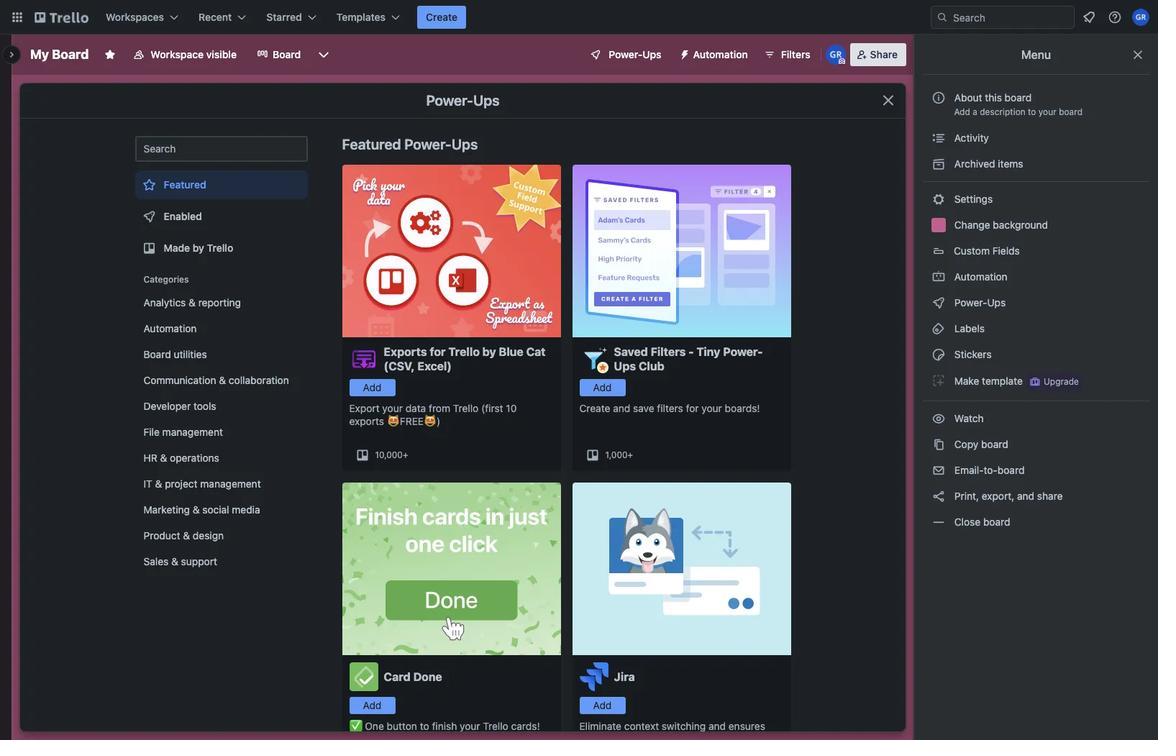 Task type: describe. For each thing, give the bounding box(es) containing it.
eliminate
[[579, 720, 621, 732]]

operations
[[170, 452, 219, 464]]

power- inside button
[[609, 48, 643, 60]]

recent
[[199, 11, 232, 23]]

add for card done
[[363, 699, 381, 711]]

add button for exports for trello by blue cat (csv, excel)
[[349, 379, 395, 396]]

analytics & reporting link
[[135, 291, 307, 314]]

marketing
[[143, 503, 190, 516]]

1 vertical spatial automation link
[[135, 317, 307, 340]]

board down export,
[[983, 516, 1010, 528]]

analytics & reporting
[[143, 296, 241, 309]]

labels
[[952, 322, 985, 334]]

marketing & social media
[[143, 503, 260, 516]]

trello inside exports for trello by blue cat (csv, excel)
[[448, 345, 480, 358]]

includes
[[349, 733, 388, 740]]

1,000 +
[[605, 450, 633, 460]]

sm image for watch
[[931, 411, 946, 426]]

collaboration
[[229, 374, 289, 386]]

Board name text field
[[23, 43, 96, 66]]

share
[[870, 48, 898, 60]]

sales & support
[[143, 555, 217, 567]]

upgrade
[[1044, 376, 1079, 387]]

stickers
[[952, 348, 992, 360]]

your left boards!
[[702, 402, 722, 414]]

✅
[[349, 720, 362, 732]]

saved
[[614, 345, 648, 358]]

sm image for labels
[[931, 322, 946, 336]]

analytics
[[143, 296, 186, 309]]

sm image for automation
[[931, 270, 946, 284]]

open information menu image
[[1108, 10, 1122, 24]]

fields
[[992, 245, 1020, 257]]

archived items
[[952, 158, 1023, 170]]

make template
[[952, 375, 1023, 387]]

sm image for activity
[[931, 131, 946, 145]]

workspace visible button
[[125, 43, 245, 66]]

a
[[973, 106, 977, 117]]

ups inside button
[[643, 48, 661, 60]]

sm image for archived items
[[931, 157, 946, 171]]

print, export, and share link
[[923, 485, 1149, 508]]

greg robinson (gregrobinson96) image
[[825, 45, 846, 65]]

data
[[405, 402, 426, 414]]

tools
[[193, 400, 216, 412]]

custom fields
[[954, 245, 1020, 257]]

templates button
[[328, 6, 409, 29]]

featured link
[[135, 170, 307, 199]]

from
[[429, 402, 450, 414]]

upgrade button
[[1026, 373, 1082, 391]]

close
[[954, 516, 980, 528]]

file
[[143, 426, 160, 438]]

enabled
[[164, 210, 202, 222]]

search image
[[936, 12, 948, 23]]

social
[[202, 503, 229, 516]]

excel)
[[417, 360, 452, 373]]

filters inside button
[[781, 48, 810, 60]]

my board
[[30, 47, 89, 62]]

developer tools link
[[135, 395, 307, 418]]

done
[[413, 670, 442, 683]]

Search text field
[[135, 136, 307, 162]]

and left the share
[[1017, 490, 1034, 502]]

my
[[30, 47, 49, 62]]

change
[[954, 219, 990, 231]]

sales & support link
[[135, 550, 307, 573]]

switch to… image
[[10, 10, 24, 24]]

communication
[[143, 374, 216, 386]]

reporting
[[198, 296, 241, 309]]

sm image for email-to-board
[[931, 463, 946, 478]]

😻free😻)
[[387, 415, 440, 427]]

custom
[[954, 245, 990, 257]]

your inside about this board add a description to your board
[[1038, 106, 1056, 117]]

board utilities link
[[135, 343, 307, 366]]

add for saved filters - tiny power- ups club
[[593, 381, 612, 393]]

team
[[684, 733, 707, 740]]

one
[[365, 720, 384, 732]]

& for product
[[183, 529, 190, 542]]

for inside exports for trello by blue cat (csv, excel)
[[430, 345, 446, 358]]

more
[[509, 733, 533, 740]]

watch link
[[923, 407, 1149, 430]]

media
[[232, 503, 260, 516]]

add button for saved filters - tiny power- ups club
[[579, 379, 625, 396]]

archived items link
[[923, 152, 1149, 175]]

export,
[[982, 490, 1014, 502]]

& for marketing
[[193, 503, 200, 516]]

and left save
[[613, 402, 630, 414]]

& for analytics
[[189, 296, 196, 309]]

design
[[193, 529, 224, 542]]

sm image for make template
[[931, 373, 946, 388]]

description
[[980, 106, 1025, 117]]

labels link
[[923, 317, 1149, 340]]

primary element
[[0, 0, 1158, 35]]

(csv,
[[384, 360, 415, 373]]

✅ one button to finish your trello cards! includes due date automation and more ⚡️
[[349, 720, 549, 740]]

copy board
[[952, 438, 1008, 450]]

print, export, and share
[[952, 490, 1063, 502]]

trello inside export your data from trello (first 10 exports 😻free😻)
[[453, 402, 479, 414]]

to inside ✅ one button to finish your trello cards! includes due date automation and more ⚡️
[[420, 720, 429, 732]]

context
[[624, 720, 659, 732]]

sm image for close board
[[931, 515, 946, 529]]

board up print, export, and share
[[998, 464, 1025, 476]]

(first
[[481, 402, 503, 414]]

close board
[[952, 516, 1010, 528]]

starred
[[266, 11, 302, 23]]

close board link
[[923, 511, 1149, 534]]

product & design
[[143, 529, 224, 542]]

email-to-board
[[952, 464, 1025, 476]]

member
[[608, 733, 646, 740]]

automation
[[434, 733, 487, 740]]

create for create and save filters for your boards!
[[579, 402, 610, 414]]

sm image for print, export, and share
[[931, 489, 946, 503]]

10,000 +
[[375, 450, 408, 460]]

board up "activity" link
[[1059, 106, 1082, 117]]

+ for club
[[628, 450, 633, 460]]

filters button
[[759, 43, 815, 66]]

boards!
[[725, 402, 760, 414]]

finish
[[432, 720, 457, 732]]

menu
[[1021, 48, 1051, 61]]

add for jira
[[593, 699, 612, 711]]

back to home image
[[35, 6, 88, 29]]

ups inside saved filters - tiny power- ups club
[[614, 360, 636, 373]]

add inside about this board add a description to your board
[[954, 106, 970, 117]]

board inside text field
[[52, 47, 89, 62]]



Task type: vqa. For each thing, say whether or not it's contained in the screenshot.
the top user
no



Task type: locate. For each thing, give the bounding box(es) containing it.
print,
[[954, 490, 979, 502]]

file management
[[143, 426, 223, 438]]

create
[[426, 11, 458, 23], [579, 402, 610, 414]]

add button
[[349, 379, 395, 396], [579, 379, 625, 396], [349, 697, 395, 714], [579, 697, 625, 714]]

activity
[[952, 132, 989, 144]]

add up one
[[363, 699, 381, 711]]

0 horizontal spatial power-ups
[[426, 92, 500, 109]]

0 horizontal spatial for
[[430, 345, 446, 358]]

0 horizontal spatial board
[[52, 47, 89, 62]]

management
[[162, 426, 223, 438], [200, 478, 261, 490]]

this member is an admin of this board. image
[[838, 58, 845, 65]]

board right my
[[52, 47, 89, 62]]

2 horizontal spatial power-ups
[[952, 296, 1008, 309]]

trello down enabled link
[[207, 242, 233, 254]]

filters inside saved filters - tiny power- ups club
[[651, 345, 686, 358]]

sm image for stickers
[[931, 347, 946, 362]]

workspaces
[[106, 11, 164, 23]]

star or unstar board image
[[105, 49, 116, 60]]

board
[[1005, 91, 1032, 104], [1059, 106, 1082, 117], [981, 438, 1008, 450], [998, 464, 1025, 476], [983, 516, 1010, 528]]

automation link down custom fields button
[[923, 265, 1149, 288]]

customize views image
[[317, 47, 331, 62]]

marketing & social media link
[[135, 498, 307, 521]]

board inside 'link'
[[143, 348, 171, 360]]

⚡️
[[536, 733, 549, 740]]

trello left cards!
[[483, 720, 508, 732]]

1 horizontal spatial automation
[[693, 48, 748, 60]]

to
[[1028, 106, 1036, 117], [420, 720, 429, 732]]

board left customize views image
[[273, 48, 301, 60]]

archived
[[954, 158, 995, 170]]

filters
[[657, 402, 683, 414]]

hr
[[143, 452, 157, 464]]

1 horizontal spatial power-ups
[[609, 48, 661, 60]]

power-ups up the labels
[[952, 296, 1008, 309]]

exports
[[349, 415, 384, 427]]

on
[[754, 733, 766, 740]]

management inside it & project management link
[[200, 478, 261, 490]]

1 vertical spatial for
[[686, 402, 699, 414]]

sm image inside "activity" link
[[931, 131, 946, 145]]

developer
[[143, 400, 191, 412]]

featured for featured power-ups
[[342, 136, 401, 152]]

add for exports for trello by blue cat (csv, excel)
[[363, 381, 381, 393]]

0 vertical spatial for
[[430, 345, 446, 358]]

1 horizontal spatial to
[[1028, 106, 1036, 117]]

save
[[633, 402, 654, 414]]

4 sm image from the top
[[931, 489, 946, 503]]

management down hr & operations "link"
[[200, 478, 261, 490]]

sm image left the labels
[[931, 322, 946, 336]]

trello up excel)
[[448, 345, 480, 358]]

add up export
[[363, 381, 381, 393]]

your
[[1038, 106, 1056, 117], [382, 402, 403, 414], [702, 402, 722, 414], [460, 720, 480, 732], [661, 733, 681, 740]]

sm image left close
[[931, 515, 946, 529]]

eliminate context switching and ensures every member of your team is always on th
[[579, 720, 783, 740]]

1 vertical spatial automation
[[952, 270, 1007, 283]]

2 sm image from the top
[[931, 322, 946, 336]]

& left design in the left of the page
[[183, 529, 190, 542]]

sm image inside labels link
[[931, 322, 946, 336]]

0 horizontal spatial automation
[[143, 322, 197, 334]]

to up date
[[420, 720, 429, 732]]

automation left filters button
[[693, 48, 748, 60]]

2 horizontal spatial board
[[273, 48, 301, 60]]

0 horizontal spatial featured
[[164, 178, 206, 191]]

& right hr
[[160, 452, 167, 464]]

add left a
[[954, 106, 970, 117]]

it & project management
[[143, 478, 261, 490]]

power-ups down primary element
[[609, 48, 661, 60]]

and left more
[[489, 733, 507, 740]]

to up "activity" link
[[1028, 106, 1036, 117]]

sm image inside watch link
[[931, 411, 946, 426]]

project
[[165, 478, 198, 490]]

by left blue
[[482, 345, 496, 358]]

templates
[[336, 11, 386, 23]]

& right sales
[[171, 555, 178, 567]]

power-ups link
[[923, 291, 1149, 314]]

your left data
[[382, 402, 403, 414]]

sm image inside stickers link
[[931, 347, 946, 362]]

date
[[411, 733, 432, 740]]

+ down 😻free😻)
[[403, 450, 408, 460]]

& for communication
[[219, 374, 226, 386]]

1 vertical spatial to
[[420, 720, 429, 732]]

add up eliminate
[[593, 699, 612, 711]]

1 vertical spatial featured
[[164, 178, 206, 191]]

sm image left activity on the top right of page
[[931, 131, 946, 145]]

1 horizontal spatial filters
[[781, 48, 810, 60]]

& inside 'link'
[[183, 529, 190, 542]]

add button for jira
[[579, 697, 625, 714]]

automation inside button
[[693, 48, 748, 60]]

made
[[164, 242, 190, 254]]

3 sm image from the top
[[931, 437, 946, 452]]

automation down custom fields
[[952, 270, 1007, 283]]

change background
[[952, 219, 1048, 231]]

0 notifications image
[[1080, 9, 1098, 26]]

settings
[[952, 193, 993, 205]]

& right it
[[155, 478, 162, 490]]

1 sm image from the top
[[931, 131, 946, 145]]

power-ups inside button
[[609, 48, 661, 60]]

sm image inside print, export, and share link
[[931, 489, 946, 503]]

copy board link
[[923, 433, 1149, 456]]

0 vertical spatial filters
[[781, 48, 810, 60]]

sm image for settings
[[931, 192, 946, 206]]

trello
[[207, 242, 233, 254], [448, 345, 480, 358], [453, 402, 479, 414], [483, 720, 508, 732]]

& left social
[[193, 503, 200, 516]]

& down board utilities 'link'
[[219, 374, 226, 386]]

and inside eliminate context switching and ensures every member of your team is always on th
[[708, 720, 726, 732]]

create inside button
[[426, 11, 458, 23]]

for up excel)
[[430, 345, 446, 358]]

and inside ✅ one button to finish your trello cards! includes due date automation and more ⚡️
[[489, 733, 507, 740]]

0 vertical spatial automation
[[693, 48, 748, 60]]

to-
[[984, 464, 998, 476]]

change background link
[[923, 214, 1149, 237]]

0 horizontal spatial to
[[420, 720, 429, 732]]

1 horizontal spatial +
[[628, 450, 633, 460]]

due
[[391, 733, 408, 740]]

power-ups
[[609, 48, 661, 60], [426, 92, 500, 109], [952, 296, 1008, 309]]

1 horizontal spatial by
[[482, 345, 496, 358]]

1 vertical spatial create
[[579, 402, 610, 414]]

your up "activity" link
[[1038, 106, 1056, 117]]

power- inside saved filters - tiny power- ups club
[[723, 345, 763, 358]]

share button
[[850, 43, 906, 66]]

about this board add a description to your board
[[954, 91, 1082, 117]]

board up to-
[[981, 438, 1008, 450]]

it
[[143, 478, 152, 490]]

card done
[[384, 670, 442, 683]]

& for sales
[[171, 555, 178, 567]]

add button down saved
[[579, 379, 625, 396]]

10
[[506, 402, 517, 414]]

Search field
[[948, 6, 1074, 28]]

your inside eliminate context switching and ensures every member of your team is always on th
[[661, 733, 681, 740]]

automation link
[[923, 265, 1149, 288], [135, 317, 307, 340]]

sm image
[[931, 131, 946, 145], [931, 322, 946, 336], [931, 437, 946, 452], [931, 489, 946, 503], [931, 515, 946, 529]]

create button
[[417, 6, 466, 29]]

product & design link
[[135, 524, 307, 547]]

0 vertical spatial featured
[[342, 136, 401, 152]]

visible
[[206, 48, 237, 60]]

1 horizontal spatial board
[[143, 348, 171, 360]]

always
[[720, 733, 751, 740]]

2 + from the left
[[628, 450, 633, 460]]

tiny
[[697, 345, 720, 358]]

exports
[[384, 345, 427, 358]]

1 vertical spatial power-ups
[[426, 92, 500, 109]]

1 horizontal spatial featured
[[342, 136, 401, 152]]

board left the utilities
[[143, 348, 171, 360]]

every
[[579, 733, 605, 740]]

activity link
[[923, 127, 1149, 150]]

filters up "club"
[[651, 345, 686, 358]]

board up description
[[1005, 91, 1032, 104]]

this
[[985, 91, 1002, 104]]

add button up eliminate
[[579, 697, 625, 714]]

sm image inside 'email-to-board' link
[[931, 463, 946, 478]]

filters left greg robinson (gregrobinson96) image
[[781, 48, 810, 60]]

sales
[[143, 555, 168, 567]]

to inside about this board add a description to your board
[[1028, 106, 1036, 117]]

1 vertical spatial management
[[200, 478, 261, 490]]

& right the analytics
[[189, 296, 196, 309]]

+ for (csv,
[[403, 450, 408, 460]]

management inside file management "link"
[[162, 426, 223, 438]]

-
[[688, 345, 694, 358]]

by inside exports for trello by blue cat (csv, excel)
[[482, 345, 496, 358]]

0 vertical spatial by
[[193, 242, 204, 254]]

featured for featured
[[164, 178, 206, 191]]

0 horizontal spatial filters
[[651, 345, 686, 358]]

your down switching
[[661, 733, 681, 740]]

& inside "link"
[[160, 452, 167, 464]]

by
[[193, 242, 204, 254], [482, 345, 496, 358]]

made by trello
[[164, 242, 233, 254]]

made by trello link
[[135, 234, 307, 263]]

cat
[[526, 345, 546, 358]]

5 sm image from the top
[[931, 515, 946, 529]]

0 vertical spatial management
[[162, 426, 223, 438]]

& for hr
[[160, 452, 167, 464]]

2 vertical spatial automation
[[143, 322, 197, 334]]

sm image inside close board link
[[931, 515, 946, 529]]

your inside ✅ one button to finish your trello cards! includes due date automation and more ⚡️
[[460, 720, 480, 732]]

10,000
[[375, 450, 403, 460]]

your up automation
[[460, 720, 480, 732]]

and up is
[[708, 720, 726, 732]]

1 horizontal spatial automation link
[[923, 265, 1149, 288]]

is
[[710, 733, 718, 740]]

0 horizontal spatial create
[[426, 11, 458, 23]]

export your data from trello (first 10 exports 😻free😻)
[[349, 402, 517, 427]]

0 vertical spatial power-ups
[[609, 48, 661, 60]]

share
[[1037, 490, 1063, 502]]

0 horizontal spatial +
[[403, 450, 408, 460]]

add button up export
[[349, 379, 395, 396]]

0 vertical spatial to
[[1028, 106, 1036, 117]]

trello right from
[[453, 402, 479, 414]]

support
[[181, 555, 217, 567]]

sm image left the copy
[[931, 437, 946, 452]]

saved filters - tiny power- ups club
[[614, 345, 763, 373]]

0 horizontal spatial by
[[193, 242, 204, 254]]

automation up board utilities
[[143, 322, 197, 334]]

sm image inside power-ups link
[[931, 296, 946, 310]]

add button up one
[[349, 697, 395, 714]]

watch
[[952, 412, 986, 424]]

sm image
[[673, 43, 693, 63], [931, 157, 946, 171], [931, 192, 946, 206], [931, 270, 946, 284], [931, 296, 946, 310], [931, 347, 946, 362], [931, 373, 946, 388], [931, 411, 946, 426], [931, 463, 946, 478]]

sm image inside automation button
[[673, 43, 693, 63]]

board link
[[248, 43, 309, 66]]

automation link down analytics & reporting link
[[135, 317, 307, 340]]

add button for card done
[[349, 697, 395, 714]]

+ down save
[[628, 450, 633, 460]]

create for create
[[426, 11, 458, 23]]

2 horizontal spatial automation
[[952, 270, 1007, 283]]

board for board utilities
[[143, 348, 171, 360]]

board for board
[[273, 48, 301, 60]]

email-
[[954, 464, 984, 476]]

1 vertical spatial filters
[[651, 345, 686, 358]]

automation button
[[673, 43, 756, 66]]

0 vertical spatial automation link
[[923, 265, 1149, 288]]

1 horizontal spatial create
[[579, 402, 610, 414]]

featured power-ups
[[342, 136, 478, 152]]

& for it
[[155, 478, 162, 490]]

add up the 1,000
[[593, 381, 612, 393]]

1 vertical spatial by
[[482, 345, 496, 358]]

power-ups up featured power-ups
[[426, 92, 500, 109]]

exports for trello by blue cat (csv, excel)
[[384, 345, 546, 373]]

sm image inside copy board link
[[931, 437, 946, 452]]

by right made
[[193, 242, 204, 254]]

your inside export your data from trello (first 10 exports 😻free😻)
[[382, 402, 403, 414]]

custom fields button
[[923, 240, 1149, 263]]

stickers link
[[923, 343, 1149, 366]]

2 vertical spatial power-ups
[[952, 296, 1008, 309]]

developer tools
[[143, 400, 216, 412]]

0 vertical spatial create
[[426, 11, 458, 23]]

greg robinson (gregrobinson96) image
[[1132, 9, 1149, 26]]

email-to-board link
[[923, 459, 1149, 482]]

1 + from the left
[[403, 450, 408, 460]]

card
[[384, 670, 411, 683]]

sm image inside archived items link
[[931, 157, 946, 171]]

management up operations
[[162, 426, 223, 438]]

1 horizontal spatial for
[[686, 402, 699, 414]]

sm image left "print,"
[[931, 489, 946, 503]]

sm image for power-ups
[[931, 296, 946, 310]]

sm image inside settings link
[[931, 192, 946, 206]]

automation
[[693, 48, 748, 60], [952, 270, 1007, 283], [143, 322, 197, 334]]

ups
[[643, 48, 661, 60], [473, 92, 500, 109], [451, 136, 478, 152], [987, 296, 1006, 309], [614, 360, 636, 373]]

for right filters
[[686, 402, 699, 414]]

power-ups button
[[580, 43, 670, 66]]

trello inside ✅ one button to finish your trello cards! includes due date automation and more ⚡️
[[483, 720, 508, 732]]

0 horizontal spatial automation link
[[135, 317, 307, 340]]

sm image for copy board
[[931, 437, 946, 452]]

blue
[[499, 345, 523, 358]]



